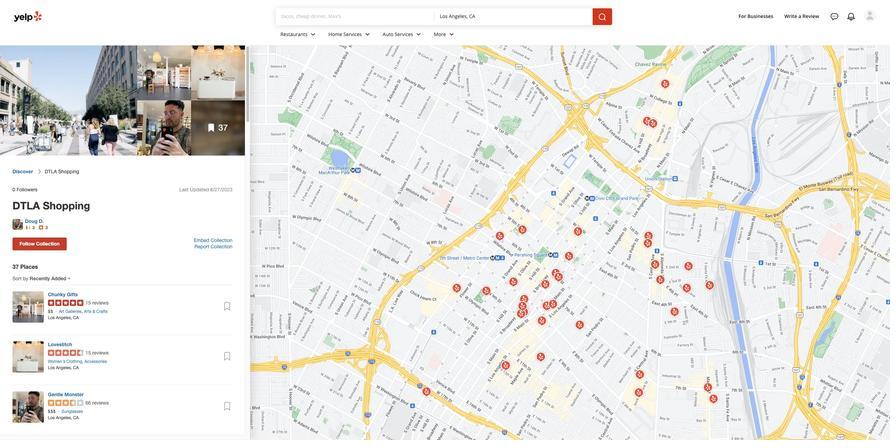 Task type: vqa. For each thing, say whether or not it's contained in the screenshot.
'15 reviews'
yes



Task type: locate. For each thing, give the bounding box(es) containing it.
angeles, down sunglasses link
[[56, 416, 72, 420]]

2 services from the left
[[395, 31, 413, 37]]

accessories
[[84, 359, 107, 364]]

reviews up the accessories
[[92, 350, 109, 356]]

followers
[[17, 187, 37, 192]]

1 angeles, from the top
[[56, 315, 72, 320]]

  text field
[[440, 13, 587, 21]]

3 los from the top
[[48, 416, 55, 420]]

gentle monster
[[48, 392, 84, 397]]

embed collection report collection
[[194, 238, 233, 249]]

0 vertical spatial ,
[[82, 309, 83, 314]]

sort by recently added
[[13, 275, 66, 281]]

0 vertical spatial ca
[[73, 315, 79, 320]]

0 vertical spatial dtla
[[45, 169, 57, 175]]

1 services from the left
[[344, 31, 362, 37]]

collection up report collection link
[[211, 238, 233, 243]]

doug d. link
[[25, 218, 44, 224]]

services right auto
[[395, 31, 413, 37]]

shopping
[[58, 169, 79, 175], [43, 199, 90, 212]]

by
[[23, 276, 28, 281]]

1 horizontal spatial dtla
[[45, 169, 57, 175]]

lovestitch link
[[48, 342, 72, 347]]

reviews
[[92, 300, 109, 306], [92, 350, 109, 356], [92, 400, 109, 406]]

los inside women's clothing , accessories los angeles, ca
[[48, 365, 55, 370]]

los angeles, ca
[[48, 315, 79, 320], [48, 416, 79, 420]]

gifts
[[67, 291, 78, 297]]

write
[[785, 13, 798, 19]]

1 vertical spatial 15
[[85, 350, 91, 356]]

art galleries link
[[59, 309, 82, 314]]

5.0 star rating image
[[48, 300, 83, 306]]

1 15 from the top
[[85, 300, 91, 306]]

1 los angeles, ca from the top
[[48, 315, 79, 320]]

gentle monster image
[[13, 392, 44, 423]]

women's clothing link
[[48, 359, 82, 364]]

los angeles, ca down sunglasses link
[[48, 416, 79, 420]]

0 vertical spatial 15
[[85, 300, 91, 306]]

doug d.
[[25, 218, 44, 224]]

15
[[85, 300, 91, 306], [85, 350, 91, 356]]

write a review
[[785, 13, 820, 19]]

24 chevron down v2 image inside the auto services link
[[415, 30, 423, 38]]

15 reviews for lovestitch
[[85, 350, 109, 356]]

24 chevron down v2 image for auto services
[[415, 30, 423, 38]]

collection down embed collection link
[[211, 244, 233, 249]]

los angeles, ca for gentle
[[48, 416, 79, 420]]

women's clothing , accessories los angeles, ca
[[48, 359, 107, 370]]

1 reviews from the top
[[92, 300, 109, 306]]

0 horizontal spatial services
[[344, 31, 362, 37]]

added
[[51, 275, 66, 281]]

for businesses link
[[736, 10, 776, 22]]

0 vertical spatial reviews
[[92, 300, 109, 306]]

0 vertical spatial 15 reviews
[[85, 300, 109, 306]]

15 reviews for chunky gifts
[[85, 300, 109, 306]]

0 vertical spatial angeles,
[[56, 315, 72, 320]]

los down $$$
[[48, 416, 55, 420]]

reviews up crafts
[[92, 300, 109, 306]]

updated
[[190, 187, 209, 192]]

galleries
[[65, 309, 82, 314]]

angeles, down 'women's clothing' link
[[56, 365, 72, 370]]

0 vertical spatial dtla shopping
[[45, 169, 79, 175]]

sort
[[13, 276, 22, 281]]

2 ca from the top
[[73, 365, 79, 370]]

1 horizontal spatial 3
[[45, 225, 48, 230]]

1 horizontal spatial 37
[[219, 123, 228, 132]]

2 24 chevron down v2 image from the left
[[363, 30, 372, 38]]

notifications image
[[847, 13, 856, 21]]

1 vertical spatial dtla
[[13, 199, 40, 212]]

,
[[82, 309, 83, 314], [82, 359, 83, 364]]

0 vertical spatial 37
[[219, 123, 228, 132]]

0 vertical spatial los angeles, ca
[[48, 315, 79, 320]]

los down women's
[[48, 365, 55, 370]]

3 24 chevron down v2 image from the left
[[415, 30, 423, 38]]

, inside women's clothing , accessories los angeles, ca
[[82, 359, 83, 364]]

1 vertical spatial 15 reviews
[[85, 350, 109, 356]]

3
[[32, 225, 35, 230], [45, 225, 48, 230]]

ca down "galleries"
[[73, 315, 79, 320]]

chunky gifts
[[48, 291, 78, 297]]

2 vertical spatial los
[[48, 416, 55, 420]]

2 los angeles, ca from the top
[[48, 416, 79, 420]]

last updated 8/27/2023
[[179, 187, 233, 192]]

angeles,
[[56, 315, 72, 320], [56, 365, 72, 370], [56, 416, 72, 420]]

reviews right 66
[[92, 400, 109, 406]]

lovestitch image
[[13, 342, 44, 373]]

ca down sunglasses link
[[73, 416, 79, 420]]

15 reviews up arts & crafts link at the left bottom of the page
[[85, 300, 109, 306]]

1 ca from the top
[[73, 315, 79, 320]]

los down $$
[[48, 315, 55, 320]]

1 vertical spatial los
[[48, 365, 55, 370]]

0 horizontal spatial 37
[[13, 263, 19, 270]]

1 horizontal spatial services
[[395, 31, 413, 37]]

1 3 from the left
[[32, 225, 35, 230]]

angeles, for chunky
[[56, 315, 72, 320]]

2 angeles, from the top
[[56, 365, 72, 370]]

ca for chunky gifts
[[73, 315, 79, 320]]

angeles, for gentle
[[56, 416, 72, 420]]

1 vertical spatial ,
[[82, 359, 83, 364]]

2 reviews from the top
[[92, 350, 109, 356]]

los
[[48, 315, 55, 320], [48, 365, 55, 370], [48, 416, 55, 420]]

collection
[[211, 238, 233, 243], [36, 241, 60, 247], [211, 244, 233, 249]]

, left arts
[[82, 309, 83, 314]]

1 24 chevron down v2 image from the left
[[309, 30, 317, 38]]

los angeles, ca down art
[[48, 315, 79, 320]]

3 angeles, from the top
[[56, 416, 72, 420]]

15 reviews up the accessories
[[85, 350, 109, 356]]

dtla down followers
[[13, 199, 40, 212]]

collection right follow
[[36, 241, 60, 247]]

0 vertical spatial shopping
[[58, 169, 79, 175]]

angeles, inside women's clothing , accessories los angeles, ca
[[56, 365, 72, 370]]

angeles, down art
[[56, 315, 72, 320]]

dtla shopping
[[45, 169, 79, 175], [13, 199, 90, 212]]

37
[[219, 123, 228, 132], [13, 263, 19, 270]]

chunky gifts link
[[48, 291, 78, 297]]

los for chunky
[[48, 315, 55, 320]]

embed collection link
[[194, 238, 233, 243]]

0 horizontal spatial 3
[[32, 225, 35, 230]]

3 up follow collection
[[45, 225, 48, 230]]

1 horizontal spatial 24 chevron down v2 image
[[363, 30, 372, 38]]

1 vertical spatial ca
[[73, 365, 79, 370]]

clothing
[[66, 359, 82, 364]]

services for home services
[[344, 31, 362, 37]]

66 reviews
[[85, 400, 109, 406]]

a
[[799, 13, 802, 19]]

2 vertical spatial ca
[[73, 416, 79, 420]]

2 15 from the top
[[85, 350, 91, 356]]

0 vertical spatial los
[[48, 315, 55, 320]]

2 15 reviews from the top
[[85, 350, 109, 356]]

24 chevron down v2 image for restaurants
[[309, 30, 317, 38]]

accessories link
[[84, 359, 107, 364]]

messages image
[[831, 13, 839, 21], [831, 13, 839, 21]]

24 chevron down v2 image left auto
[[363, 30, 372, 38]]

0 horizontal spatial 24 chevron down v2 image
[[309, 30, 317, 38]]

2 3 from the left
[[45, 225, 48, 230]]

1 los from the top
[[48, 315, 55, 320]]

for
[[739, 13, 747, 19]]

1 vertical spatial reviews
[[92, 350, 109, 356]]

24 chevron down v2 image
[[309, 30, 317, 38], [363, 30, 372, 38], [415, 30, 423, 38]]

search image
[[598, 13, 607, 21]]

24 chevron down v2 image right auto services
[[415, 30, 423, 38]]

collection inside button
[[36, 241, 60, 247]]

24 chevron down v2 image inside restaurants link
[[309, 30, 317, 38]]

2 los from the top
[[48, 365, 55, 370]]

, left the accessories
[[82, 359, 83, 364]]

3 ca from the top
[[73, 416, 79, 420]]

24 chevron down v2 image inside home services link
[[363, 30, 372, 38]]

None search field
[[276, 8, 621, 25]]

1 vertical spatial los angeles, ca
[[48, 416, 79, 420]]

more
[[434, 31, 446, 37]]

dtla
[[45, 169, 57, 175], [13, 199, 40, 212]]

15 reviews
[[85, 300, 109, 306], [85, 350, 109, 356]]

home
[[329, 31, 342, 37]]

0
[[13, 187, 15, 192]]

home services link
[[323, 25, 377, 45]]

follow collection
[[19, 241, 60, 247]]

15 up the accessories
[[85, 350, 91, 356]]

15 for lovestitch
[[85, 350, 91, 356]]

restaurants
[[280, 31, 308, 37]]

arts
[[84, 309, 91, 314]]

address, neighborhood, city, state or zip text field
[[440, 13, 587, 20]]

sunglasses link
[[62, 409, 83, 414]]

3 reviews from the top
[[92, 400, 109, 406]]

ca
[[73, 315, 79, 320], [73, 365, 79, 370], [73, 416, 79, 420]]

crafts
[[96, 309, 108, 314]]

dtla right discover
[[45, 169, 57, 175]]

ca inside women's clothing , accessories los angeles, ca
[[73, 365, 79, 370]]

24 chevron down v2 image right restaurants
[[309, 30, 317, 38]]

1 15 reviews from the top
[[85, 300, 109, 306]]

services
[[344, 31, 362, 37], [395, 31, 413, 37]]

2 horizontal spatial 24 chevron down v2 image
[[415, 30, 423, 38]]

1 vertical spatial 37
[[13, 263, 19, 270]]

ca down 'clothing'
[[73, 365, 79, 370]]

services right home
[[344, 31, 362, 37]]

2 vertical spatial reviews
[[92, 400, 109, 406]]

2 vertical spatial angeles,
[[56, 416, 72, 420]]

0 followers
[[13, 187, 37, 192]]

tacos, cheap dinner, Max's text field
[[282, 13, 429, 20]]

chunky
[[48, 291, 66, 297]]

businesses
[[748, 13, 774, 19]]

1 vertical spatial angeles,
[[56, 365, 72, 370]]

8/27/2023
[[210, 187, 233, 192]]

15 up arts
[[85, 300, 91, 306]]

3 down doug d.
[[32, 225, 35, 230]]



Task type: describe. For each thing, give the bounding box(es) containing it.
37 places
[[13, 263, 38, 270]]

collection for follow collection
[[36, 241, 60, 247]]

reviews for gentle monster
[[92, 400, 109, 406]]

, for galleries
[[82, 309, 83, 314]]

maria w. image
[[864, 9, 877, 22]]

4.5 star rating image
[[48, 350, 83, 356]]

37 for 37
[[219, 123, 228, 132]]

1 vertical spatial dtla shopping
[[13, 199, 90, 212]]

women's
[[48, 359, 65, 364]]

more link
[[429, 25, 461, 45]]

home services
[[329, 31, 362, 37]]

37 for 37 places
[[13, 263, 19, 270]]

services for auto services
[[395, 31, 413, 37]]

for businesses
[[739, 13, 774, 19]]

auto
[[383, 31, 394, 37]]

ca for gentle monster
[[73, 416, 79, 420]]

write a review link
[[782, 10, 822, 22]]

los for gentle
[[48, 416, 55, 420]]

24 chevron down v2 image
[[448, 30, 456, 38]]

gentle monster link
[[48, 392, 84, 397]]

66
[[85, 400, 91, 406]]

follow
[[19, 241, 35, 247]]

art
[[59, 309, 64, 314]]

reviews for lovestitch
[[92, 350, 109, 356]]

follow collection button
[[13, 238, 67, 250]]

review
[[803, 13, 820, 19]]

restaurants link
[[275, 25, 323, 45]]

places
[[20, 263, 38, 270]]

embed
[[194, 238, 209, 243]]

doug d. image
[[13, 219, 23, 230]]

lovestitch
[[48, 342, 72, 347]]

$$$
[[48, 409, 56, 414]]

1 vertical spatial shopping
[[43, 199, 90, 212]]

$$
[[48, 309, 53, 314]]

collection for embed collection report collection
[[211, 238, 233, 243]]

auto services link
[[377, 25, 429, 45]]

discover link
[[13, 169, 33, 175]]

last
[[179, 187, 189, 192]]

art galleries , arts & crafts
[[59, 309, 108, 314]]

d.
[[39, 218, 44, 224]]

arts & crafts link
[[84, 309, 108, 314]]

los angeles, ca for chunky
[[48, 315, 79, 320]]

monster
[[64, 392, 84, 397]]

notifications image
[[847, 13, 856, 21]]

, for clothing
[[82, 359, 83, 364]]

  text field
[[282, 13, 429, 21]]

24 chevron down v2 image for home services
[[363, 30, 372, 38]]

report
[[195, 244, 209, 249]]

map region
[[244, 36, 890, 440]]

report collection link
[[195, 244, 233, 249]]

discover
[[13, 169, 33, 175]]

&
[[93, 309, 95, 314]]

sunglasses
[[62, 409, 83, 414]]

3.5 star rating image
[[48, 400, 83, 406]]

15 for chunky gifts
[[85, 300, 91, 306]]

auto services
[[383, 31, 413, 37]]

doug
[[25, 218, 37, 224]]

0 horizontal spatial dtla
[[13, 199, 40, 212]]

search image
[[598, 13, 607, 21]]

reviews for chunky gifts
[[92, 300, 109, 306]]

recently
[[30, 275, 50, 281]]

chunky gifts image
[[13, 291, 44, 323]]

gentle
[[48, 392, 63, 397]]



